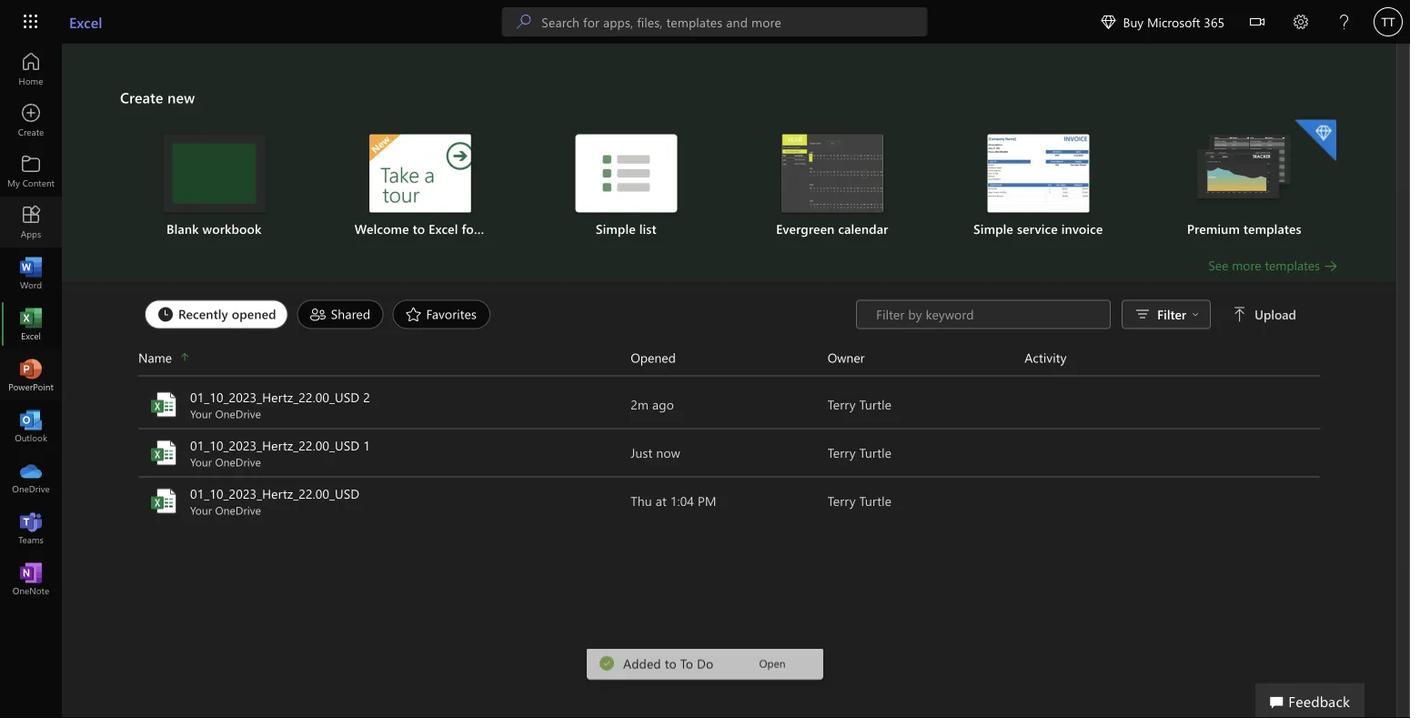 Task type: describe. For each thing, give the bounding box(es) containing it.
shared tab
[[293, 300, 388, 329]]

evergreen
[[777, 220, 835, 237]]

filter
[[1158, 306, 1187, 323]]

create image
[[22, 111, 40, 129]]

open
[[760, 651, 786, 666]]

your inside 01_10_2023_hertz_22.00_usd your onedrive
[[190, 503, 212, 518]]

row inside create new main content
[[138, 347, 1321, 376]]

see
[[1209, 257, 1229, 274]]

Search box. Suggestions appear as you type. search field
[[542, 7, 928, 36]]

name
[[138, 349, 172, 366]]

home image
[[22, 60, 40, 78]]

terry turtle for 2m ago
[[828, 396, 892, 413]]


[[1102, 15, 1116, 29]]

at
[[656, 492, 667, 509]]

excel image inside name 01_10_2023_hertz_22.00_usd cell
[[149, 487, 178, 516]]

01_10_2023_hertz_22.00_usd for your
[[190, 485, 360, 502]]

excel inside create new main content
[[429, 220, 458, 237]]

simple list
[[596, 220, 657, 237]]

see more templates button
[[1209, 256, 1339, 274]]

excel image for 01_10_2023_hertz_22.00_usd 2
[[149, 390, 178, 419]]

recently opened
[[178, 305, 276, 322]]

simple service invoice image
[[988, 134, 1090, 213]]

ago
[[653, 396, 675, 413]]

welcome to excel for the web element
[[328, 134, 530, 238]]

excel banner
[[0, 0, 1411, 47]]

simple list image
[[576, 134, 677, 213]]

excel inside banner
[[69, 12, 102, 31]]

upload
[[1255, 306, 1297, 323]]


[[1251, 15, 1265, 29]]

microsoft
[[1148, 13, 1201, 30]]

opened
[[631, 349, 676, 366]]

evergreen calendar element
[[741, 134, 925, 238]]

terry turtle for thu at 1:04 pm
[[828, 492, 892, 509]]

your for 01_10_2023_hertz_22.00_usd 1
[[190, 455, 212, 469]]

 button
[[1236, 0, 1280, 47]]

new
[[167, 87, 195, 107]]

favorites tab
[[388, 300, 495, 329]]

web
[[505, 220, 530, 237]]

the
[[483, 220, 502, 237]]


[[1193, 311, 1200, 318]]

onenote image
[[22, 570, 40, 588]]

welcome to excel for the web image
[[369, 134, 471, 213]]

word image
[[22, 264, 40, 282]]

thu
[[631, 492, 653, 509]]

simple for simple list
[[596, 220, 636, 237]]

list
[[640, 220, 657, 237]]

apps image
[[22, 213, 40, 231]]

2m ago
[[631, 396, 675, 413]]

filter 
[[1158, 306, 1200, 323]]

01_10_2023_hertz_22.00_usd 1 your onedrive
[[190, 437, 370, 469]]

2m
[[631, 396, 649, 413]]

terry turtle for just now
[[828, 444, 892, 461]]

2
[[363, 389, 370, 406]]

shared
[[331, 305, 371, 322]]

onedrive for 01_10_2023_hertz_22.00_usd 2
[[215, 406, 261, 421]]

1:04
[[671, 492, 695, 509]]

welcome to excel for the web
[[355, 220, 530, 237]]

tt button
[[1367, 0, 1411, 44]]

01_10_2023_hertz_22.00_usd your onedrive
[[190, 485, 360, 518]]

name 01_10_2023_hertz_22.00_usd cell
[[138, 485, 631, 518]]

recently opened element
[[145, 300, 288, 329]]

turtle for thu at 1:04 pm
[[860, 492, 892, 509]]

onedrive image
[[22, 468, 40, 486]]

premium templates
[[1188, 220, 1302, 237]]

0 vertical spatial excel image
[[22, 315, 40, 333]]

more
[[1233, 257, 1262, 274]]

blank
[[167, 220, 199, 237]]

name 01_10_2023_hertz_22.00_usd 1 cell
[[138, 436, 631, 469]]



Task type: vqa. For each thing, say whether or not it's contained in the screenshot.
Opened button
yes



Task type: locate. For each thing, give the bounding box(es) containing it.
onedrive down 01_10_2023_hertz_22.00_usd 1 your onedrive
[[215, 503, 261, 518]]

recently opened tab
[[140, 300, 293, 329]]

0 horizontal spatial excel
[[69, 12, 102, 31]]

to right welcome
[[413, 220, 425, 237]]

feedback
[[1289, 691, 1351, 710]]

feedback button
[[1256, 684, 1365, 718]]

do
[[697, 650, 714, 667]]

outlook image
[[22, 417, 40, 435]]

activity, column 4 of 4 column header
[[1025, 347, 1321, 368]]

now
[[657, 444, 681, 461]]

simple left service
[[974, 220, 1014, 237]]

opened
[[232, 305, 276, 322]]

0 vertical spatial onedrive
[[215, 406, 261, 421]]

excel image inside name 01_10_2023_hertz_22.00_usd 1 cell
[[149, 438, 178, 467]]

0 vertical spatial templates
[[1244, 220, 1302, 237]]

premium
[[1188, 220, 1241, 237]]

1 vertical spatial templates
[[1266, 257, 1321, 274]]

01_10_2023_hertz_22.00_usd up 01_10_2023_hertz_22.00_usd 1 your onedrive
[[190, 389, 360, 406]]

0 vertical spatial turtle
[[860, 396, 892, 413]]

turtle
[[860, 396, 892, 413], [860, 444, 892, 461], [860, 492, 892, 509]]

terry for 2m ago
[[828, 396, 856, 413]]

displaying 3 out of 5 files. status
[[857, 300, 1301, 329]]

create
[[120, 87, 163, 107]]

calendar
[[839, 220, 889, 237]]

pm
[[698, 492, 717, 509]]

activity
[[1025, 349, 1067, 366]]

tt
[[1382, 15, 1396, 29]]

0 horizontal spatial simple
[[596, 220, 636, 237]]

shared element
[[297, 300, 384, 329]]

0 vertical spatial your
[[190, 406, 212, 421]]

your inside 01_10_2023_hertz_22.00_usd 2 your onedrive
[[190, 406, 212, 421]]

welcome
[[355, 220, 409, 237]]

teams image
[[22, 519, 40, 537]]

owner
[[828, 349, 865, 366]]

01_10_2023_hertz_22.00_usd inside 01_10_2023_hertz_22.00_usd 1 your onedrive
[[190, 437, 360, 454]]

3 terry turtle from the top
[[828, 492, 892, 509]]

1 horizontal spatial excel image
[[149, 487, 178, 516]]

Filter by keyword text field
[[875, 305, 1102, 324]]

1 your from the top
[[190, 406, 212, 421]]

01_10_2023_hertz_22.00_usd for 2
[[190, 389, 360, 406]]

premium templates element
[[1153, 120, 1337, 238]]

terry for thu at 1:04 pm
[[828, 492, 856, 509]]

01_10_2023_hertz_22.00_usd for 1
[[190, 437, 360, 454]]

excel image
[[22, 315, 40, 333], [149, 487, 178, 516]]

simple for simple service invoice
[[974, 220, 1014, 237]]

0 vertical spatial excel image
[[149, 390, 178, 419]]

2 excel image from the top
[[149, 438, 178, 467]]

onedrive for 01_10_2023_hertz_22.00_usd 1
[[215, 455, 261, 469]]

365
[[1205, 13, 1225, 30]]

simple list element
[[534, 134, 719, 238]]

1 terry from the top
[[828, 396, 856, 413]]

1 horizontal spatial simple
[[974, 220, 1014, 237]]

added
[[624, 650, 662, 667]]

name 01_10_2023_hertz_22.00_usd 2 cell
[[138, 388, 631, 421]]

navigation
[[0, 44, 62, 604]]

favorites
[[426, 305, 477, 322]]

to
[[681, 650, 694, 667]]

workbook
[[203, 220, 262, 237]]

simple service invoice
[[974, 220, 1104, 237]]

templates up see more templates button
[[1244, 220, 1302, 237]]

simple service invoice element
[[947, 134, 1131, 238]]

0 vertical spatial excel
[[69, 12, 102, 31]]

3 01_10_2023_hertz_22.00_usd from the top
[[190, 485, 360, 502]]

2 terry turtle from the top
[[828, 444, 892, 461]]

onedrive up 01_10_2023_hertz_22.00_usd your onedrive
[[215, 455, 261, 469]]

1 vertical spatial excel
[[429, 220, 458, 237]]

open button
[[729, 650, 817, 667]]

onedrive
[[215, 406, 261, 421], [215, 455, 261, 469], [215, 503, 261, 518]]

1 horizontal spatial excel
[[429, 220, 458, 237]]

simple left list
[[596, 220, 636, 237]]

2 01_10_2023_hertz_22.00_usd from the top
[[190, 437, 360, 454]]

01_10_2023_hertz_22.00_usd 2 your onedrive
[[190, 389, 370, 421]]

excel
[[69, 12, 102, 31], [429, 220, 458, 237]]

2 vertical spatial turtle
[[860, 492, 892, 509]]

2 your from the top
[[190, 455, 212, 469]]

3 your from the top
[[190, 503, 212, 518]]

thu at 1:04 pm
[[631, 492, 717, 509]]

to
[[413, 220, 425, 237], [665, 650, 677, 667]]

none search field inside excel banner
[[502, 7, 928, 36]]

1 onedrive from the top
[[215, 406, 261, 421]]

2 simple from the left
[[974, 220, 1014, 237]]

favorites element
[[393, 300, 491, 329]]

message element
[[624, 650, 714, 667]]

list
[[120, 118, 1339, 256]]

1 vertical spatial excel image
[[149, 438, 178, 467]]

row containing name
[[138, 347, 1321, 376]]

recently
[[178, 305, 228, 322]]

None search field
[[502, 7, 928, 36]]

to inside create new main content
[[413, 220, 425, 237]]

1 vertical spatial turtle
[[860, 444, 892, 461]]

turtle for just now
[[860, 444, 892, 461]]

your
[[190, 406, 212, 421], [190, 455, 212, 469], [190, 503, 212, 518]]

1 vertical spatial excel image
[[149, 487, 178, 516]]

blank workbook
[[167, 220, 262, 237]]

2 turtle from the top
[[860, 444, 892, 461]]

name button
[[138, 347, 631, 368]]

onedrive inside 01_10_2023_hertz_22.00_usd 2 your onedrive
[[215, 406, 261, 421]]

list containing blank workbook
[[120, 118, 1339, 256]]

toast notification added to to do region
[[587, 642, 824, 689]]

1 vertical spatial 01_10_2023_hertz_22.00_usd
[[190, 437, 360, 454]]

2 terry from the top
[[828, 444, 856, 461]]

just now
[[631, 444, 681, 461]]

owner button
[[828, 347, 1025, 368]]

2 onedrive from the top
[[215, 455, 261, 469]]

my content image
[[22, 162, 40, 180]]

terry for just now
[[828, 444, 856, 461]]

2 vertical spatial 01_10_2023_hertz_22.00_usd
[[190, 485, 360, 502]]

excel image
[[149, 390, 178, 419], [149, 438, 178, 467]]

1 simple from the left
[[596, 220, 636, 237]]

apps element
[[0, 197, 62, 248]]

for
[[462, 220, 479, 237]]

to left 'to'
[[665, 650, 677, 667]]

excel image inside name 01_10_2023_hertz_22.00_usd 2 cell
[[149, 390, 178, 419]]

list inside create new main content
[[120, 118, 1339, 256]]

to inside "region"
[[665, 650, 677, 667]]

01_10_2023_hertz_22.00_usd down 01_10_2023_hertz_22.00_usd 1 your onedrive
[[190, 485, 360, 502]]

simple
[[596, 220, 636, 237], [974, 220, 1014, 237]]

onedrive up 01_10_2023_hertz_22.00_usd 1 your onedrive
[[215, 406, 261, 421]]

3 terry from the top
[[828, 492, 856, 509]]

evergreen calendar image
[[782, 134, 884, 213]]

1 terry turtle from the top
[[828, 396, 892, 413]]

0 vertical spatial terry turtle
[[828, 396, 892, 413]]

1 vertical spatial terry
[[828, 444, 856, 461]]

0 vertical spatial terry
[[828, 396, 856, 413]]

powerpoint element
[[0, 350, 62, 401]]

your inside 01_10_2023_hertz_22.00_usd 1 your onedrive
[[190, 455, 212, 469]]

opened button
[[631, 347, 828, 368]]

1 horizontal spatial to
[[665, 650, 677, 667]]

premium templates image
[[1194, 134, 1296, 206]]

01_10_2023_hertz_22.00_usd down 01_10_2023_hertz_22.00_usd 2 your onedrive
[[190, 437, 360, 454]]

1 vertical spatial to
[[665, 650, 677, 667]]

1 vertical spatial terry turtle
[[828, 444, 892, 461]]

see more templates
[[1209, 257, 1321, 274]]

row
[[138, 347, 1321, 376]]

onedrive inside 01_10_2023_hertz_22.00_usd 1 your onedrive
[[215, 455, 261, 469]]

terry
[[828, 396, 856, 413], [828, 444, 856, 461], [828, 492, 856, 509]]

blank workbook element
[[122, 134, 306, 238]]

0 horizontal spatial excel image
[[22, 315, 40, 333]]

1 vertical spatial your
[[190, 455, 212, 469]]

templates
[[1244, 220, 1302, 237], [1266, 257, 1321, 274]]

just
[[631, 444, 653, 461]]

3 turtle from the top
[[860, 492, 892, 509]]

0 vertical spatial 01_10_2023_hertz_22.00_usd
[[190, 389, 360, 406]]

tab list containing recently opened
[[140, 300, 857, 329]]

0 horizontal spatial to
[[413, 220, 425, 237]]

2 vertical spatial terry
[[828, 492, 856, 509]]

turtle for 2m ago
[[860, 396, 892, 413]]

2 vertical spatial terry turtle
[[828, 492, 892, 509]]

to for added
[[665, 650, 677, 667]]

invoice
[[1062, 220, 1104, 237]]

2 vertical spatial onedrive
[[215, 503, 261, 518]]

2 vertical spatial your
[[190, 503, 212, 518]]

1 vertical spatial onedrive
[[215, 455, 261, 469]]

service
[[1018, 220, 1058, 237]]

1
[[363, 437, 370, 454]]

tab list
[[140, 300, 857, 329]]

create new main content
[[62, 44, 1397, 526]]

added to to do
[[624, 650, 714, 667]]

3 onedrive from the top
[[215, 503, 261, 518]]

 upload
[[1234, 306, 1297, 323]]

tab list inside create new main content
[[140, 300, 857, 329]]


[[1234, 307, 1248, 322]]

01_10_2023_hertz_22.00_usd inside 01_10_2023_hertz_22.00_usd 2 your onedrive
[[190, 389, 360, 406]]

 buy microsoft 365
[[1102, 13, 1225, 30]]

0 vertical spatial to
[[413, 220, 425, 237]]

1 excel image from the top
[[149, 390, 178, 419]]

premium templates diamond image
[[1295, 120, 1337, 162]]

to for welcome
[[413, 220, 425, 237]]

terry turtle
[[828, 396, 892, 413], [828, 444, 892, 461], [828, 492, 892, 509]]

excel image for 01_10_2023_hertz_22.00_usd 1
[[149, 438, 178, 467]]

1 01_10_2023_hertz_22.00_usd from the top
[[190, 389, 360, 406]]

01_10_2023_hertz_22.00_usd
[[190, 389, 360, 406], [190, 437, 360, 454], [190, 485, 360, 502]]

onedrive inside 01_10_2023_hertz_22.00_usd your onedrive
[[215, 503, 261, 518]]

your for 01_10_2023_hertz_22.00_usd 2
[[190, 406, 212, 421]]

create new
[[120, 87, 195, 107]]

buy
[[1124, 13, 1144, 30]]

evergreen calendar
[[777, 220, 889, 237]]

1 turtle from the top
[[860, 396, 892, 413]]

templates inside button
[[1266, 257, 1321, 274]]

powerpoint image
[[22, 366, 40, 384]]

templates right 'more'
[[1266, 257, 1321, 274]]



